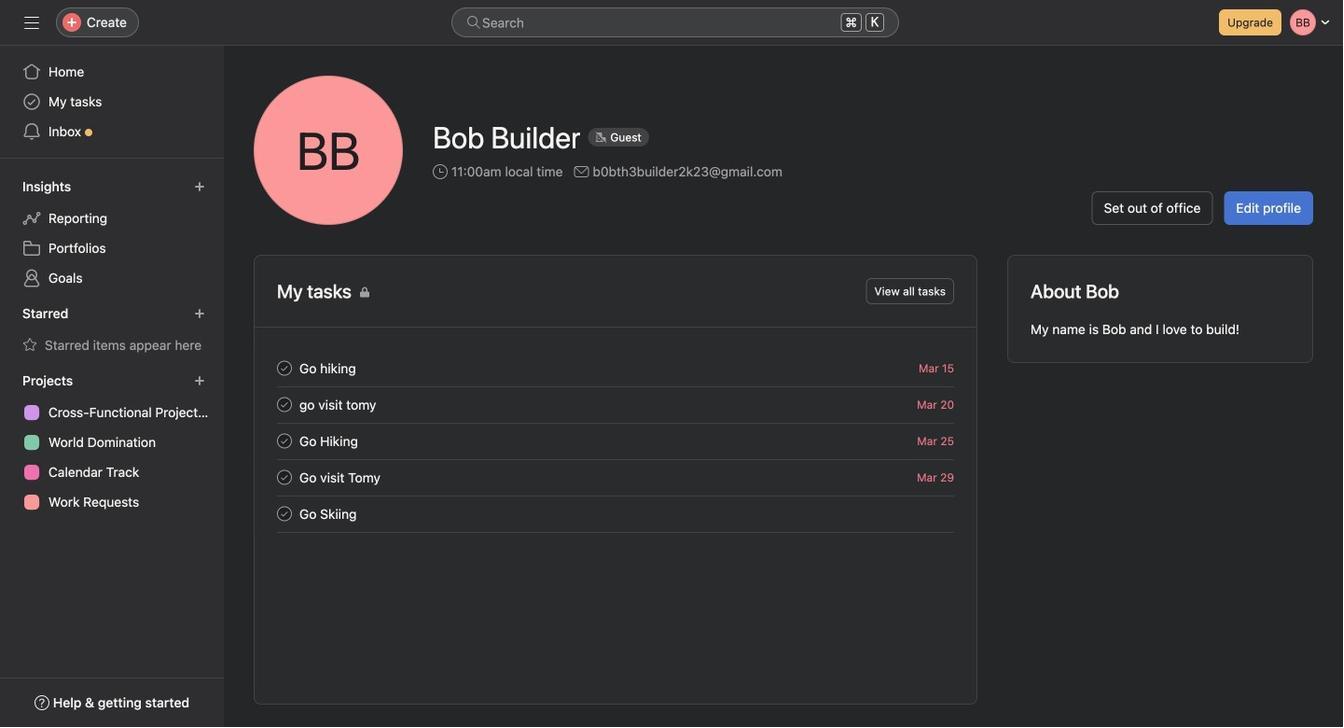 Task type: vqa. For each thing, say whether or not it's contained in the screenshot.
1st Mark complete checkbox from the bottom of the page Mark complete image
yes



Task type: locate. For each thing, give the bounding box(es) containing it.
0 vertical spatial mark complete checkbox
[[273, 393, 296, 416]]

3 mark complete checkbox from the top
[[273, 466, 296, 489]]

None field
[[452, 7, 900, 37]]

2 mark complete image from the top
[[273, 466, 296, 489]]

3 mark complete image from the top
[[273, 503, 296, 525]]

1 mark complete checkbox from the top
[[273, 393, 296, 416]]

0 vertical spatial mark complete image
[[273, 357, 296, 379]]

2 mark complete checkbox from the top
[[273, 503, 296, 525]]

mark complete image for fourth list item
[[273, 466, 296, 489]]

1 vertical spatial mark complete checkbox
[[273, 430, 296, 452]]

hide sidebar image
[[24, 15, 39, 30]]

2 vertical spatial mark complete checkbox
[[273, 466, 296, 489]]

Mark complete checkbox
[[273, 357, 296, 379], [273, 430, 296, 452], [273, 466, 296, 489]]

list item
[[255, 350, 977, 386], [255, 386, 977, 423], [255, 423, 977, 459], [255, 459, 977, 496], [255, 496, 977, 532]]

2 list item from the top
[[255, 386, 977, 423]]

2 vertical spatial mark complete image
[[273, 503, 296, 525]]

mark complete image for 1st list item from the bottom of the page
[[273, 503, 296, 525]]

1 mark complete image from the top
[[273, 357, 296, 379]]

2 mark complete checkbox from the top
[[273, 430, 296, 452]]

1 mark complete image from the top
[[273, 393, 296, 416]]

1 vertical spatial mark complete image
[[273, 466, 296, 489]]

new insights image
[[194, 181, 205, 192]]

0 vertical spatial mark complete checkbox
[[273, 357, 296, 379]]

2 mark complete image from the top
[[273, 430, 296, 452]]

1 vertical spatial mark complete checkbox
[[273, 503, 296, 525]]

1 list item from the top
[[255, 350, 977, 386]]

1 vertical spatial mark complete image
[[273, 430, 296, 452]]

mark complete image
[[273, 357, 296, 379], [273, 430, 296, 452]]

mark complete image
[[273, 393, 296, 416], [273, 466, 296, 489], [273, 503, 296, 525]]

0 vertical spatial mark complete image
[[273, 393, 296, 416]]

1 mark complete checkbox from the top
[[273, 357, 296, 379]]

Mark complete checkbox
[[273, 393, 296, 416], [273, 503, 296, 525]]



Task type: describe. For each thing, give the bounding box(es) containing it.
4 list item from the top
[[255, 459, 977, 496]]

mark complete checkbox for 1st list item from the bottom of the page
[[273, 503, 296, 525]]

mark complete image for second mark complete checkbox from the top
[[273, 430, 296, 452]]

mark complete checkbox for 4th list item from the bottom
[[273, 393, 296, 416]]

mark complete image for 3rd mark complete checkbox from the bottom
[[273, 357, 296, 379]]

5 list item from the top
[[255, 496, 977, 532]]

starred element
[[0, 297, 224, 364]]

3 list item from the top
[[255, 423, 977, 459]]

add items to starred image
[[194, 308, 205, 319]]

global element
[[0, 46, 224, 158]]

mark complete image for 4th list item from the bottom
[[273, 393, 296, 416]]

Search tasks, projects, and more text field
[[452, 7, 900, 37]]

projects element
[[0, 364, 224, 521]]

new project or portfolio image
[[194, 375, 205, 386]]

insights element
[[0, 170, 224, 297]]



